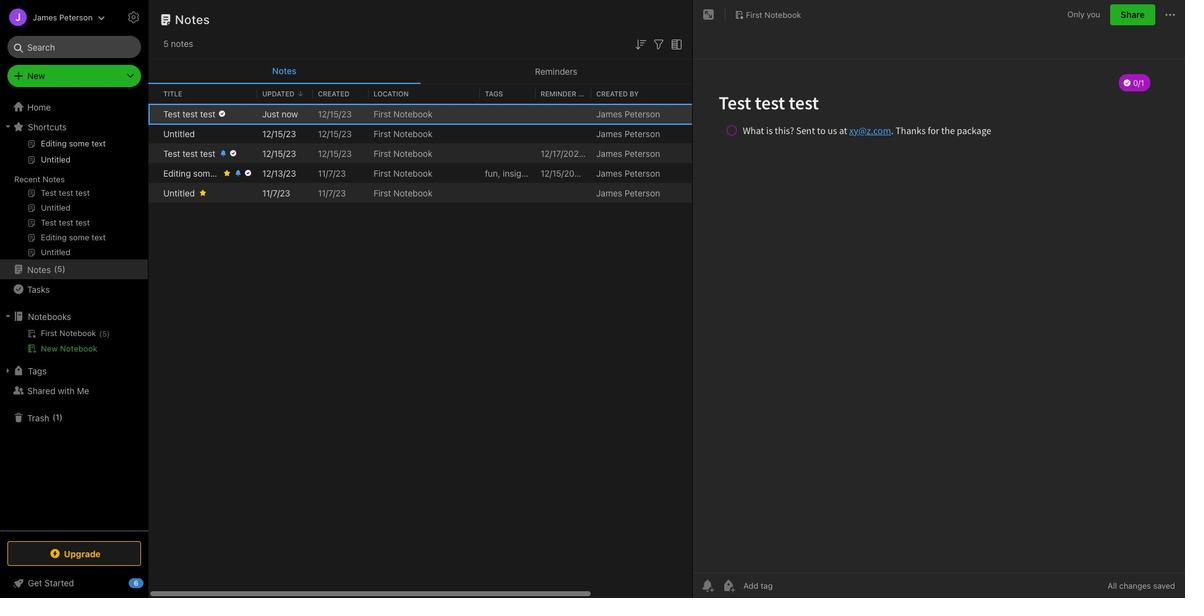 Task type: describe. For each thing, give the bounding box(es) containing it.
james up 12/15/2023, 09:00 am
[[596, 148, 622, 159]]

new notebook group
[[0, 327, 148, 361]]

expand note image
[[702, 7, 716, 22]]

some
[[193, 168, 215, 178]]

all changes saved
[[1108, 582, 1175, 591]]

notebooks
[[28, 311, 71, 322]]

12/17/2023, 09:00 am
[[541, 148, 628, 159]]

notes inside button
[[272, 66, 297, 76]]

cell for just now
[[148, 104, 158, 124]]

11/7/23 for 11/7/23
[[318, 188, 346, 198]]

( for trash
[[52, 413, 56, 423]]

( 5 )
[[99, 330, 110, 339]]

peterson inside account field
[[59, 12, 93, 22]]

james down created by
[[596, 109, 622, 119]]

new button
[[7, 65, 141, 87]]

tags inside button
[[28, 366, 47, 376]]

me
[[77, 386, 89, 396]]

2 test from the top
[[163, 148, 180, 159]]

you
[[1087, 9, 1100, 19]]

Add filters field
[[651, 36, 666, 52]]

add a reminder image
[[700, 579, 715, 594]]

first inside button
[[746, 10, 762, 20]]

5 inside new notebook group
[[102, 330, 107, 339]]

click to collapse image
[[144, 576, 153, 591]]

09:00 for 12/15/2023,
[[589, 168, 613, 178]]

created by
[[596, 90, 639, 98]]

all
[[1108, 582, 1117, 591]]

Sort options field
[[633, 36, 648, 52]]

Add tag field
[[742, 581, 835, 592]]

editing some text
[[163, 168, 233, 178]]

james down 12/17/2023, 09:00 am
[[596, 168, 622, 178]]

get started
[[28, 578, 74, 589]]

new notebook
[[41, 344, 97, 354]]

tasks button
[[0, 280, 148, 299]]

09:00 for 12/17/2023,
[[589, 148, 613, 159]]

only you
[[1068, 9, 1100, 19]]

notes button
[[148, 59, 420, 84]]

by
[[630, 90, 639, 98]]

notes up notes
[[175, 12, 210, 27]]

with
[[58, 386, 75, 396]]

james up 12/17/2023, 09:00 am
[[596, 128, 622, 139]]

notes ( 5 )
[[27, 264, 65, 275]]

notes
[[171, 38, 193, 49]]

home
[[27, 102, 51, 112]]

new for new
[[27, 71, 45, 81]]

started
[[44, 578, 74, 589]]

settings image
[[126, 10, 141, 25]]

shared
[[27, 386, 56, 396]]

Help and Learning task checklist field
[[0, 574, 148, 594]]

james down 12/15/2023, 09:00 am
[[596, 188, 622, 198]]

james inside account field
[[33, 12, 57, 22]]

shortcuts
[[28, 122, 67, 132]]

tasks
[[27, 284, 50, 295]]

am for 12/17/2023, 09:00 am
[[615, 148, 628, 159]]

1 test test test from the top
[[163, 109, 215, 119]]

shared with me
[[27, 386, 89, 396]]

now
[[282, 109, 298, 119]]

) for trash
[[59, 413, 63, 423]]

recent
[[14, 174, 40, 184]]

Account field
[[0, 5, 105, 30]]

tags button
[[0, 361, 148, 381]]

reminders button
[[420, 59, 692, 84]]

notebook inside button
[[60, 344, 97, 354]]

tree containing home
[[0, 97, 148, 531]]

recent notes group
[[0, 137, 148, 265]]

notebook inside button
[[765, 10, 801, 20]]

date
[[578, 90, 596, 98]]

Search text field
[[16, 36, 132, 58]]

created for created by
[[596, 90, 628, 98]]



Task type: locate. For each thing, give the bounding box(es) containing it.
More actions field
[[1163, 5, 1178, 25]]

) inside new notebook group
[[107, 330, 110, 339]]

editing
[[163, 168, 191, 178]]

saved
[[1153, 582, 1175, 591]]

created
[[318, 90, 350, 98], [596, 90, 628, 98]]

0 vertical spatial untitled
[[163, 128, 195, 139]]

more actions image
[[1163, 7, 1178, 22]]

1 cell from the top
[[148, 104, 158, 124]]

1 horizontal spatial tags
[[485, 90, 503, 98]]

share
[[1121, 9, 1145, 20]]

upgrade
[[64, 549, 101, 560]]

1 vertical spatial test test test
[[163, 148, 215, 159]]

notes right recent
[[43, 174, 65, 184]]

1 vertical spatial untitled
[[163, 188, 195, 198]]

test test test down "title"
[[163, 109, 215, 119]]

cell
[[148, 104, 158, 124], [148, 124, 158, 144]]

new down 'notebooks'
[[41, 344, 58, 354]]

6
[[134, 580, 138, 588]]

1 vertical spatial tags
[[28, 366, 47, 376]]

1 vertical spatial am
[[616, 168, 629, 178]]

) up tasks button
[[62, 264, 65, 274]]

first notebook inside button
[[746, 10, 801, 20]]

new
[[27, 71, 45, 81], [41, 344, 58, 354]]

2 cell from the top
[[148, 124, 158, 144]]

reminders
[[535, 66, 577, 76]]

0 vertical spatial (
[[54, 264, 57, 274]]

tab list containing notes
[[148, 59, 692, 84]]

tab list
[[148, 59, 692, 84]]

None search field
[[16, 36, 132, 58]]

( inside notes ( 5 )
[[54, 264, 57, 274]]

title
[[163, 90, 182, 98]]

first notebook
[[746, 10, 801, 20], [374, 109, 433, 119], [374, 128, 433, 139], [374, 148, 433, 159], [374, 168, 433, 178], [374, 188, 433, 198]]

new inside new popup button
[[27, 71, 45, 81]]

5
[[163, 38, 169, 49], [57, 264, 62, 274], [102, 330, 107, 339]]

untitled up editing
[[163, 128, 195, 139]]

0 vertical spatial tags
[[485, 90, 503, 98]]

reminder date
[[541, 90, 596, 98]]

untitled
[[163, 128, 195, 139], [163, 188, 195, 198]]

) right the 'trash' on the left of page
[[59, 413, 63, 423]]

james peterson
[[33, 12, 93, 22], [596, 109, 660, 119], [596, 128, 660, 139], [596, 148, 660, 159], [596, 168, 660, 178], [596, 188, 660, 198]]

created left by
[[596, 90, 628, 98]]

1 created from the left
[[318, 90, 350, 98]]

( right the 'trash' on the left of page
[[52, 413, 56, 423]]

test test test up editing some text
[[163, 148, 215, 159]]

12/15/2023,
[[541, 168, 587, 178]]

james
[[33, 12, 57, 22], [596, 109, 622, 119], [596, 128, 622, 139], [596, 148, 622, 159], [596, 168, 622, 178], [596, 188, 622, 198]]

0 horizontal spatial tags
[[28, 366, 47, 376]]

0 vertical spatial test test test
[[163, 109, 215, 119]]

first notebook button
[[731, 6, 806, 24]]

) inside "trash ( 1 )"
[[59, 413, 63, 423]]

12/15/23
[[318, 109, 352, 119], [262, 128, 296, 139], [318, 128, 352, 139], [262, 148, 296, 159], [318, 148, 352, 159]]

1 vertical spatial test
[[163, 148, 180, 159]]

1 untitled from the top
[[163, 128, 195, 139]]

1 vertical spatial 09:00
[[589, 168, 613, 178]]

tree
[[0, 97, 148, 531]]

tags
[[485, 90, 503, 98], [28, 366, 47, 376]]

add filters image
[[651, 37, 666, 52]]

expand notebooks image
[[3, 312, 13, 322]]

0 vertical spatial )
[[62, 264, 65, 274]]

home link
[[0, 97, 148, 117]]

row group
[[148, 104, 814, 203]]

shortcuts button
[[0, 117, 148, 137]]

0 vertical spatial am
[[615, 148, 628, 159]]

) inside notes ( 5 )
[[62, 264, 65, 274]]

am up 12/15/2023, 09:00 am
[[615, 148, 628, 159]]

notes up updated at the left
[[272, 66, 297, 76]]

0 horizontal spatial created
[[318, 90, 350, 98]]

2 vertical spatial (
[[52, 413, 56, 423]]

get
[[28, 578, 42, 589]]

2 test test test from the top
[[163, 148, 215, 159]]

add tag image
[[721, 579, 736, 594]]

created down notes button
[[318, 90, 350, 98]]

1
[[56, 413, 59, 423]]

reminder
[[541, 90, 576, 98]]

1 horizontal spatial created
[[596, 90, 628, 98]]

test up editing
[[163, 148, 180, 159]]

5 up new notebook button
[[102, 330, 107, 339]]

11/7/23 for 12/13/23
[[318, 168, 346, 178]]

) for notes
[[62, 264, 65, 274]]

5 up tasks button
[[57, 264, 62, 274]]

5 left notes
[[163, 38, 169, 49]]

new up home
[[27, 71, 45, 81]]

trash
[[27, 413, 49, 423]]

2 vertical spatial 5
[[102, 330, 107, 339]]

untitled down editing
[[163, 188, 195, 198]]

(
[[54, 264, 57, 274], [99, 330, 102, 339], [52, 413, 56, 423]]

am
[[615, 148, 628, 159], [616, 168, 629, 178]]

)
[[62, 264, 65, 274], [107, 330, 110, 339], [59, 413, 63, 423]]

james peterson inside account field
[[33, 12, 93, 22]]

Note Editor text field
[[693, 59, 1185, 573]]

notes up tasks
[[27, 264, 51, 275]]

trash ( 1 )
[[27, 413, 63, 423]]

notes inside notes ( 5 )
[[27, 264, 51, 275]]

2 horizontal spatial 5
[[163, 38, 169, 49]]

test down "title"
[[163, 109, 180, 119]]

new for new notebook
[[41, 344, 58, 354]]

notes
[[175, 12, 210, 27], [272, 66, 297, 76], [43, 174, 65, 184], [27, 264, 51, 275]]

0 vertical spatial 09:00
[[589, 148, 613, 159]]

1 test from the top
[[163, 109, 180, 119]]

just
[[262, 109, 279, 119]]

5 notes
[[163, 38, 193, 49]]

0 horizontal spatial 5
[[57, 264, 62, 274]]

notes inside group
[[43, 174, 65, 184]]

0 vertical spatial new
[[27, 71, 45, 81]]

upgrade button
[[7, 542, 141, 567]]

) up new notebook button
[[107, 330, 110, 339]]

just now
[[262, 109, 298, 119]]

1 vertical spatial (
[[99, 330, 102, 339]]

cell for 12/15/23
[[148, 124, 158, 144]]

peterson
[[59, 12, 93, 22], [625, 109, 660, 119], [625, 128, 660, 139], [625, 148, 660, 159], [625, 168, 660, 178], [625, 188, 660, 198]]

2 created from the left
[[596, 90, 628, 98]]

12/17/2023,
[[541, 148, 586, 159]]

1 vertical spatial )
[[107, 330, 110, 339]]

09:00
[[589, 148, 613, 159], [589, 168, 613, 178]]

created for created
[[318, 90, 350, 98]]

12/15/2023, 09:00 am
[[541, 168, 629, 178]]

am down 12/17/2023, 09:00 am
[[616, 168, 629, 178]]

new inside new notebook button
[[41, 344, 58, 354]]

( inside "trash ( 1 )"
[[52, 413, 56, 423]]

expand tags image
[[3, 366, 13, 376]]

only
[[1068, 9, 1085, 19]]

james up search text field
[[33, 12, 57, 22]]

( for notes
[[54, 264, 57, 274]]

1 horizontal spatial 5
[[102, 330, 107, 339]]

test test test
[[163, 109, 215, 119], [163, 148, 215, 159]]

12/13/23
[[262, 168, 296, 178]]

( up new notebook button
[[99, 330, 102, 339]]

( inside new notebook group
[[99, 330, 102, 339]]

location
[[374, 90, 409, 98]]

2 vertical spatial )
[[59, 413, 63, 423]]

notebooks link
[[0, 307, 148, 327]]

09:00 up 12/15/2023, 09:00 am
[[589, 148, 613, 159]]

test
[[163, 109, 180, 119], [163, 148, 180, 159]]

new notebook button
[[0, 341, 148, 356]]

09:00 down 12/17/2023, 09:00 am
[[589, 168, 613, 178]]

shared with me link
[[0, 381, 148, 401]]

View options field
[[666, 36, 684, 52]]

notebook
[[765, 10, 801, 20], [393, 109, 433, 119], [393, 128, 433, 139], [393, 148, 433, 159], [393, 168, 433, 178], [393, 188, 433, 198], [60, 344, 97, 354]]

11/7/23
[[318, 168, 346, 178], [262, 188, 290, 198], [318, 188, 346, 198]]

( up tasks button
[[54, 264, 57, 274]]

row group containing test test test
[[148, 104, 814, 203]]

1 vertical spatial 5
[[57, 264, 62, 274]]

am for 12/15/2023, 09:00 am
[[616, 168, 629, 178]]

changes
[[1119, 582, 1151, 591]]

2 untitled from the top
[[163, 188, 195, 198]]

5 inside notes ( 5 )
[[57, 264, 62, 274]]

first
[[746, 10, 762, 20], [374, 109, 391, 119], [374, 128, 391, 139], [374, 148, 391, 159], [374, 168, 391, 178], [374, 188, 391, 198]]

text
[[217, 168, 233, 178]]

note window element
[[693, 0, 1185, 599]]

1 vertical spatial new
[[41, 344, 58, 354]]

share button
[[1110, 4, 1156, 25]]

updated
[[262, 90, 295, 98]]

recent notes
[[14, 174, 65, 184]]

test
[[183, 109, 198, 119], [200, 109, 215, 119], [183, 148, 198, 159], [200, 148, 215, 159]]

0 vertical spatial test
[[163, 109, 180, 119]]

0 vertical spatial 5
[[163, 38, 169, 49]]



Task type: vqa. For each thing, say whether or not it's contained in the screenshot.
Main element at the left of page
no



